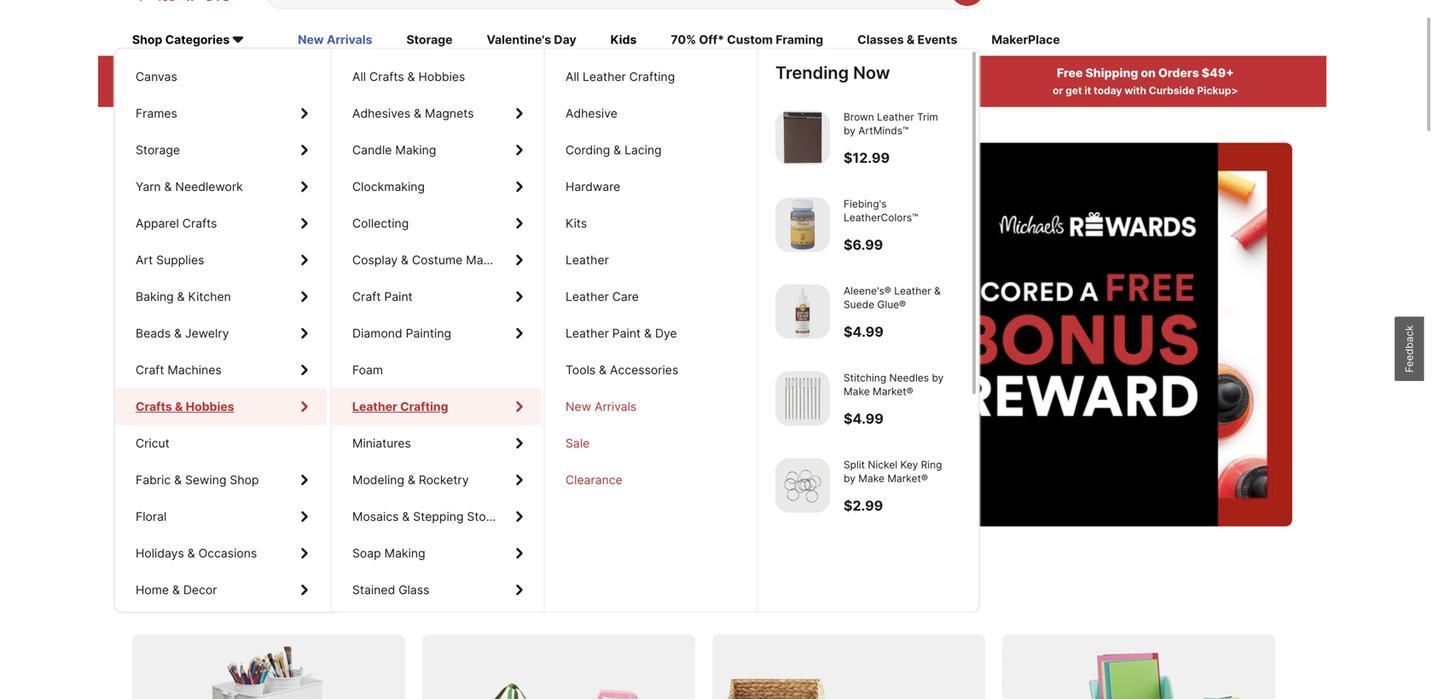 Task type: describe. For each thing, give the bounding box(es) containing it.
hobbies for storage
[[185, 400, 232, 414]]

craft for new arrivals
[[136, 363, 164, 378]]

leather down kits
[[566, 253, 609, 268]]

aleene's®
[[844, 285, 892, 297]]

art for kids
[[136, 253, 153, 268]]

lacing
[[625, 143, 662, 157]]

supplies for kids
[[156, 253, 204, 268]]

9%
[[698, 66, 717, 80]]

leather crafting link
[[332, 389, 542, 425]]

clockmaking
[[353, 180, 425, 194]]

here,
[[466, 322, 516, 348]]

home & decor for 70% off* custom framing
[[136, 583, 217, 598]]

stained glass link
[[332, 572, 542, 609]]

item undefined image for fiebing's leathercolors™
[[776, 198, 830, 252]]

baking & kitchen for shop categories
[[136, 290, 231, 304]]

hobbies for new arrivals
[[185, 400, 232, 414]]

fabric & sewing shop for 70% off* custom framing
[[136, 473, 259, 488]]

& inside aleene's® leather & suede glue®
[[935, 285, 941, 297]]

art supplies link for valentine's day
[[115, 242, 327, 279]]

craft machines link for 70% off* custom framing
[[115, 352, 327, 389]]

0 horizontal spatial new
[[207, 258, 295, 310]]

yarn for storage
[[136, 180, 161, 194]]

painting
[[406, 326, 452, 341]]

artminds™
[[859, 125, 909, 137]]

holidays & occasions link for storage
[[115, 536, 327, 572]]

tools & accessories
[[566, 363, 679, 378]]

all for all crafts & hobbies
[[353, 70, 366, 84]]

supplies for valentine's day
[[156, 253, 204, 268]]

reward
[[260, 322, 333, 348]]

canvas for new arrivals
[[136, 70, 177, 84]]

is
[[446, 322, 461, 348]]

off
[[215, 66, 234, 80]]

leather inside brown leather trim by artminds™
[[878, 111, 915, 123]]

item undefined image for brown leather trim by artminds™
[[776, 111, 830, 165]]

art supplies for kids
[[136, 253, 204, 268]]

craft machines link for shop categories
[[115, 352, 327, 389]]

$12.99
[[844, 150, 890, 166]]

jewelry for new arrivals
[[185, 326, 229, 341]]

70% off* custom framing link
[[671, 31, 824, 50]]

in
[[719, 66, 730, 80]]

baking for new arrivals
[[136, 290, 174, 304]]

cording
[[566, 143, 610, 157]]

canvas for 70% off* custom framing
[[136, 70, 177, 84]]

home & decor link for classes & events
[[115, 572, 327, 609]]

frames for valentine's day
[[136, 106, 177, 121]]

space.
[[478, 587, 545, 612]]

fabric & sewing shop for classes & events
[[136, 473, 259, 488]]

fiebing's leathercolors™
[[844, 198, 919, 224]]

needlework for kids
[[175, 180, 243, 194]]

clockmaking link
[[332, 169, 542, 205]]

clearance link
[[545, 462, 755, 499]]

art for 70% off* custom framing
[[136, 253, 153, 268]]

fabric for classes & events
[[136, 473, 171, 488]]

by inside split nickel key ring by make market®
[[844, 473, 856, 485]]

sewing for kids
[[185, 473, 227, 488]]

2 vertical spatial new
[[566, 400, 592, 414]]

makerplace link
[[992, 31, 1061, 50]]

brown leather trim by artminds™
[[844, 111, 939, 137]]

foam link
[[332, 352, 542, 389]]

crafts & hobbies for 70% off* custom framing
[[136, 400, 232, 414]]

kitchen for shop categories
[[188, 290, 231, 304]]

kids link
[[611, 31, 637, 50]]

you for when
[[606, 85, 624, 97]]

canvas link for valentine's day
[[115, 58, 327, 95]]

decor for kids
[[183, 583, 217, 598]]

frames for kids
[[136, 106, 177, 121]]

you for for
[[574, 258, 645, 310]]

1 vertical spatial new arrivals
[[566, 400, 637, 414]]

craft machines for classes & events
[[136, 363, 222, 378]]

today
[[1094, 85, 1123, 97]]

kitchen for kids
[[188, 290, 231, 304]]

craft paint link
[[332, 279, 542, 315]]

craft for storage
[[136, 363, 164, 378]]

jewelry for shop categories
[[185, 326, 229, 341]]

when
[[576, 85, 604, 97]]

home & decor for classes & events
[[136, 583, 217, 598]]

earn 9% in rewards when you use your michaels™ credit card.³ details & apply>
[[576, 66, 877, 97]]

the
[[363, 322, 394, 348]]

canvas for shop categories
[[136, 70, 177, 84]]

craft machines link for new arrivals
[[115, 352, 327, 389]]

exclusions
[[304, 85, 358, 97]]

cosplay & costume making link
[[332, 242, 542, 279]]

makerplace
[[992, 33, 1061, 47]]

modeling & rocketry
[[353, 473, 469, 488]]

apparel for storage
[[136, 216, 179, 231]]

soap
[[353, 547, 381, 561]]

jewelry for storage
[[185, 326, 229, 341]]

leathercolors™
[[844, 212, 919, 224]]

year's
[[305, 258, 420, 310]]

market® inside split nickel key ring by make market®
[[888, 473, 929, 485]]

fabric & sewing shop link for 70% off* custom framing
[[115, 462, 327, 499]]

art supplies link for classes & events
[[115, 242, 327, 279]]

frames link for valentine's day
[[115, 95, 327, 132]]

white rolling cart with art supplies image
[[132, 635, 405, 700]]

sign
[[187, 382, 212, 397]]

you scored a free $5 bonus reward image
[[132, 143, 1293, 527]]

baking & kitchen link for valentine's day
[[115, 279, 327, 315]]

baking for 70% off* custom framing
[[136, 290, 174, 304]]

sign in button
[[166, 369, 246, 410]]

stepping
[[413, 510, 464, 524]]

craft paint
[[353, 290, 413, 304]]

all for all leather crafting
[[566, 70, 580, 84]]

kitchen for storage
[[188, 290, 231, 304]]

0 vertical spatial arrivals
[[327, 33, 373, 47]]

beads & jewelry link for valentine's day
[[115, 315, 327, 352]]

save on creative storage for every space.
[[132, 587, 545, 612]]

trending
[[776, 62, 849, 83]]

storage link for shop categories
[[115, 132, 327, 169]]

first
[[216, 322, 255, 348]]

card.³
[[760, 85, 792, 97]]

orders
[[1159, 66, 1200, 80]]

fabric for valentine's day
[[136, 473, 171, 488]]

storage for storage
[[136, 143, 180, 157]]

gift
[[430, 258, 499, 310]]

mosaics & stepping stones link
[[332, 499, 542, 536]]

art supplies for new arrivals
[[136, 253, 204, 268]]

home for storage
[[136, 583, 169, 598]]

leather link
[[545, 242, 755, 279]]

canvas link for shop categories
[[115, 58, 327, 95]]

suede
[[844, 299, 875, 311]]

valentine's day
[[487, 33, 577, 47]]

holidays & occasions for classes & events
[[136, 547, 257, 561]]

decor for new arrivals
[[183, 583, 217, 598]]

shop for new arrivals
[[230, 473, 259, 488]]

$6.99
[[844, 237, 884, 253]]

nickel
[[868, 459, 898, 472]]

make inside split nickel key ring by make market®
[[859, 473, 885, 485]]

glass
[[399, 583, 430, 598]]

hobbies for shop categories
[[185, 400, 232, 414]]

jewelry for classes & events
[[185, 326, 229, 341]]

or
[[1053, 85, 1064, 97]]

item undefined image for stitching needles by make market®
[[776, 372, 830, 426]]

sale link
[[545, 425, 755, 462]]

sewing for new arrivals
[[185, 473, 227, 488]]

by inside brown leather trim by artminds™
[[844, 125, 856, 137]]

dye
[[655, 326, 677, 341]]

apparel crafts link for new arrivals
[[115, 205, 327, 242]]

in
[[215, 382, 226, 397]]

craft for classes & events
[[136, 363, 164, 378]]

foam
[[353, 363, 383, 378]]

apparel crafts for 70% off* custom framing
[[136, 216, 217, 231]]

fabric & sewing shop link for shop categories
[[115, 462, 327, 499]]

every
[[417, 587, 474, 612]]

& inside earn 9% in rewards when you use your michaels™ credit card.³ details & apply>
[[831, 85, 838, 97]]

holidays for kids
[[136, 547, 184, 561]]

0 horizontal spatial on
[[186, 587, 211, 612]]

cricut for new arrivals
[[136, 437, 170, 451]]

cricut link for storage
[[115, 425, 327, 462]]

michaels™
[[673, 85, 724, 97]]

kids
[[611, 33, 637, 47]]

leather care link
[[545, 279, 755, 315]]

machines for shop categories
[[168, 363, 222, 378]]

adhesives & magnets link
[[332, 95, 542, 132]]

needlework for storage
[[175, 180, 243, 194]]

shop for kids
[[230, 473, 259, 488]]

yarn & needlework link for kids
[[115, 169, 327, 205]]

day
[[554, 33, 577, 47]]

holidays & occasions for storage
[[136, 547, 257, 561]]

cosplay
[[353, 253, 398, 268]]

price
[[304, 66, 334, 80]]

tools & accessories link
[[545, 352, 755, 389]]

beads & jewelry for kids
[[136, 326, 229, 341]]

soap making link
[[332, 536, 542, 572]]

diamond painting
[[353, 326, 452, 341]]

custom
[[727, 33, 773, 47]]

decor for classes & events
[[183, 583, 217, 598]]

apparel crafts link for classes & events
[[115, 205, 327, 242]]

collecting
[[353, 216, 409, 231]]

kitchen for 70% off* custom framing
[[188, 290, 231, 304]]

fabric for kids
[[136, 473, 171, 488]]

sign in
[[187, 382, 226, 397]]

item undefined image for split nickel key ring by make market®
[[776, 459, 830, 513]]

apparel crafts for new arrivals
[[136, 216, 217, 231]]

baking & kitchen link for new arrivals
[[115, 279, 327, 315]]

frames for classes & events
[[136, 106, 177, 121]]

beads & jewelry for shop categories
[[136, 326, 229, 341]]

shop categories link
[[132, 31, 264, 50]]

beads & jewelry link for 70% off* custom framing
[[115, 315, 327, 352]]



Task type: vqa. For each thing, say whether or not it's contained in the screenshot.
The Apparel Crafts related to Valentine's Day
yes



Task type: locate. For each thing, give the bounding box(es) containing it.
decor for shop categories
[[183, 583, 217, 598]]

make inside stitching needles by make market®
[[844, 386, 870, 398]]

leather up glue®
[[895, 285, 932, 297]]

$4.99 down stitching
[[844, 411, 884, 428]]

1 vertical spatial new
[[207, 258, 295, 310]]

beads for new arrivals
[[136, 326, 171, 341]]

adhesive
[[566, 106, 618, 121]]

home & decor link for new arrivals
[[115, 572, 327, 609]]

supplies for storage
[[156, 253, 204, 268]]

paint up diamond painting
[[384, 290, 413, 304]]

it's
[[562, 322, 589, 348]]

2 with from the left
[[1125, 85, 1147, 97]]

with
[[190, 85, 212, 97], [1125, 85, 1147, 97]]

diamond
[[353, 326, 403, 341]]

crafts & hobbies for valentine's day
[[136, 400, 232, 414]]

hardware link
[[545, 169, 755, 205]]

70% off* custom framing
[[671, 33, 824, 47]]

soap making
[[353, 547, 426, 561]]

brown
[[844, 111, 875, 123]]

item undefined image left suede
[[776, 285, 830, 339]]

modeling & rocketry link
[[332, 462, 542, 499]]

0 vertical spatial crafting
[[630, 70, 675, 84]]

decor for valentine's day
[[183, 583, 217, 598]]

1 horizontal spatial new arrivals
[[566, 400, 637, 414]]

1 item undefined image from the top
[[776, 111, 830, 165]]

shop for shop categories
[[230, 473, 259, 488]]

you
[[606, 85, 624, 97], [574, 258, 645, 310]]

new arrivals link down accessories
[[545, 389, 755, 425]]

item undefined image left "split"
[[776, 459, 830, 513]]

craft machines for storage
[[136, 363, 222, 378]]

0 horizontal spatial with
[[190, 85, 212, 97]]

cricut for kids
[[136, 437, 170, 451]]

1 vertical spatial market®
[[888, 473, 929, 485]]

0 horizontal spatial crafting
[[400, 400, 449, 414]]

item undefined image
[[776, 111, 830, 165], [776, 198, 830, 252], [776, 285, 830, 339], [776, 372, 830, 426], [776, 459, 830, 513]]

all inside 20% off all regular price purchases with code daily23us. exclusions apply>
[[237, 66, 253, 80]]

hobbies inside all crafts & hobbies link
[[419, 70, 465, 84]]

2 horizontal spatial all
[[566, 70, 580, 84]]

craft machines for kids
[[136, 363, 222, 378]]

cricut link for kids
[[115, 425, 327, 462]]

make
[[844, 386, 870, 398], [859, 473, 885, 485]]

art supplies link for storage
[[115, 242, 327, 279]]

shop for 70% off* custom framing
[[230, 473, 259, 488]]

code
[[215, 85, 240, 97]]

yarn for shop categories
[[136, 180, 161, 194]]

stained glass
[[353, 583, 430, 598]]

3 item undefined image from the top
[[776, 285, 830, 339]]

off*
[[699, 33, 725, 47]]

by inside stitching needles by make market®
[[932, 372, 944, 384]]

adhesive link
[[545, 95, 755, 132]]

hardware
[[566, 180, 621, 194]]

paint down care
[[613, 326, 641, 341]]

apparel crafts
[[136, 216, 217, 231], [136, 216, 217, 231], [136, 216, 217, 231], [136, 216, 217, 231], [136, 216, 217, 231], [136, 216, 217, 231], [136, 216, 217, 231], [136, 216, 217, 231]]

frames for storage
[[136, 106, 177, 121]]

with right today
[[1125, 85, 1147, 97]]

holidays & occasions link for new arrivals
[[115, 536, 327, 572]]

arrivals up purchases
[[327, 33, 373, 47]]

beads & jewelry for storage
[[136, 326, 229, 341]]

yarn & needlework for shop categories
[[136, 180, 243, 194]]

with inside free shipping on orders $49+ or get it today with curbside pickup>
[[1125, 85, 1147, 97]]

occasions for valentine's day
[[199, 547, 257, 561]]

1 horizontal spatial arrivals
[[595, 400, 637, 414]]

0 vertical spatial paint
[[384, 290, 413, 304]]

accessories
[[610, 363, 679, 378]]

0 vertical spatial new arrivals
[[298, 33, 373, 47]]

it
[[1085, 85, 1092, 97]]

cricut for storage
[[136, 437, 170, 451]]

1 vertical spatial crafting
[[400, 400, 449, 414]]

trending now
[[776, 62, 891, 83]]

rocketry
[[419, 473, 469, 488]]

canvas for storage
[[136, 70, 177, 84]]

leather inside aleene's® leather & suede glue®
[[895, 285, 932, 297]]

art for valentine's day
[[136, 253, 153, 268]]

on right save
[[186, 587, 211, 612]]

new arrivals
[[298, 33, 373, 47], [566, 400, 637, 414]]

valentine's
[[487, 33, 552, 47]]

all up apply>
[[353, 70, 366, 84]]

home & decor for shop categories
[[136, 583, 217, 598]]

new arrivals up the price
[[298, 33, 373, 47]]

decor for 70% off* custom framing
[[183, 583, 217, 598]]

2 item undefined image from the top
[[776, 198, 830, 252]]

art supplies link for kids
[[115, 242, 327, 279]]

floral for new arrivals
[[136, 510, 167, 524]]

0 vertical spatial $4.99
[[844, 324, 884, 341]]

0 horizontal spatial paint
[[384, 290, 413, 304]]

0 vertical spatial by
[[844, 125, 856, 137]]

1 vertical spatial arrivals
[[595, 400, 637, 414]]

0 horizontal spatial arrivals
[[327, 33, 373, 47]]

holidays for classes & events
[[136, 547, 184, 561]]

new up the first
[[207, 258, 295, 310]]

art for classes & events
[[136, 253, 153, 268]]

art supplies for storage
[[136, 253, 204, 268]]

beads for storage
[[136, 326, 171, 341]]

0 vertical spatial market®
[[873, 386, 914, 398]]

holiday storage containers image
[[422, 635, 696, 700]]

0 horizontal spatial all
[[237, 66, 253, 80]]

item undefined image left stitching
[[776, 372, 830, 426]]

1 $4.99 from the top
[[844, 324, 884, 341]]

kits link
[[545, 205, 755, 242]]

floral link for 70% off* custom framing
[[115, 499, 327, 536]]

2 $4.99 from the top
[[844, 411, 884, 428]]

machines for new arrivals
[[168, 363, 222, 378]]

leather paint & dye
[[566, 326, 677, 341]]

0 horizontal spatial new arrivals link
[[298, 31, 373, 50]]

aleene's® leather & suede glue®
[[844, 285, 941, 311]]

colorful plastic storage bins image
[[1003, 635, 1276, 700]]

details
[[794, 85, 829, 97]]

mosaics
[[353, 510, 399, 524]]

cording & lacing
[[566, 143, 662, 157]]

1 vertical spatial new arrivals link
[[545, 389, 755, 425]]

market® down key
[[888, 473, 929, 485]]

apparel for new arrivals
[[136, 216, 179, 231]]

you inside earn 9% in rewards when you use your michaels™ credit card.³ details & apply>
[[606, 85, 624, 97]]

diamond painting link
[[332, 315, 542, 352]]

storage for 70% off* custom framing
[[136, 143, 180, 157]]

and
[[521, 322, 557, 348]]

fabric & sewing shop for valentine's day
[[136, 473, 259, 488]]

leather crafting
[[353, 400, 449, 414]]

fabric for shop categories
[[136, 473, 171, 488]]

1 horizontal spatial crafting
[[630, 70, 675, 84]]

1 vertical spatial paint
[[613, 326, 641, 341]]

crafts inside all crafts & hobbies link
[[370, 70, 404, 84]]

1 vertical spatial you
[[574, 258, 645, 310]]

canvas for valentine's day
[[136, 70, 177, 84]]

on inside free shipping on orders $49+ or get it today with curbside pickup>
[[1141, 66, 1156, 80]]

cording & lacing link
[[545, 132, 755, 169]]

4 item undefined image from the top
[[776, 372, 830, 426]]

cricut link for shop categories
[[115, 425, 327, 462]]

frames for shop categories
[[136, 106, 177, 121]]

by down "split"
[[844, 473, 856, 485]]

crafts & hobbies link
[[115, 389, 327, 425], [115, 389, 327, 425], [115, 389, 327, 425], [115, 389, 327, 425], [115, 389, 327, 425], [115, 389, 327, 425], [115, 389, 327, 425], [115, 389, 327, 425]]

crafts & hobbies link for valentine's day
[[115, 389, 327, 425]]

clearance
[[566, 473, 623, 488]]

crafting down foam link
[[400, 400, 449, 414]]

apparel crafts for valentine's day
[[136, 216, 217, 231]]

supplies for 70% off* custom framing
[[156, 253, 204, 268]]

leather care
[[566, 290, 639, 304]]

arrivals down tools & accessories
[[595, 400, 637, 414]]

storage
[[302, 587, 379, 612]]

your
[[166, 322, 211, 348]]

$4.99
[[844, 324, 884, 341], [844, 411, 884, 428]]

making for candle making
[[395, 143, 436, 157]]

1 vertical spatial by
[[932, 372, 944, 384]]

make down stitching
[[844, 386, 870, 398]]

0 vertical spatial for
[[509, 258, 564, 310]]

new arrivals down tools
[[566, 400, 637, 414]]

yarn for classes & events
[[136, 180, 161, 194]]

1 horizontal spatial with
[[1125, 85, 1147, 97]]

leather left care
[[566, 290, 609, 304]]

0 vertical spatial new
[[298, 33, 324, 47]]

baking & kitchen for storage
[[136, 290, 231, 304]]

all up when
[[566, 70, 580, 84]]

craft machines for new arrivals
[[136, 363, 222, 378]]

miniatures link
[[332, 425, 542, 462]]

kits
[[566, 216, 587, 231]]

crafts & hobbies link for 70% off* custom framing
[[115, 389, 327, 425]]

cricut link for classes & events
[[115, 425, 327, 462]]

stained
[[353, 583, 395, 598]]

yarn & needlework for storage
[[136, 180, 243, 194]]

make down nickel
[[859, 473, 885, 485]]

for for storage
[[384, 587, 412, 612]]

baking & kitchen link for 70% off* custom framing
[[115, 279, 327, 315]]

floral link for new arrivals
[[115, 499, 327, 536]]

yarn & needlework link for 70% off* custom framing
[[115, 169, 327, 205]]

fabric & sewing shop
[[136, 473, 259, 488], [136, 473, 259, 488], [136, 473, 259, 488], [136, 473, 259, 488], [136, 473, 259, 488], [136, 473, 259, 488], [136, 473, 259, 488], [136, 473, 259, 488]]

by down brown
[[844, 125, 856, 137]]

$4.99 for make
[[844, 411, 884, 428]]

making down adhesives & magnets
[[395, 143, 436, 157]]

0 vertical spatial you
[[606, 85, 624, 97]]

now
[[854, 62, 891, 83]]

craft machines link for valentine's day
[[115, 352, 327, 389]]

by
[[844, 125, 856, 137], [932, 372, 944, 384], [844, 473, 856, 485]]

with inside 20% off all regular price purchases with code daily23us. exclusions apply>
[[190, 85, 212, 97]]

on up curbside
[[1141, 66, 1156, 80]]

1 vertical spatial $4.99
[[844, 411, 884, 428]]

you up leather paint & dye
[[574, 258, 645, 310]]

baking & kitchen for 70% off* custom framing
[[136, 290, 231, 304]]

1 horizontal spatial new
[[298, 33, 324, 47]]

1 horizontal spatial for
[[509, 258, 564, 310]]

crafts & hobbies
[[136, 400, 232, 414], [136, 400, 232, 414], [136, 400, 232, 414], [136, 400, 232, 414], [136, 400, 232, 414], [136, 400, 232, 414], [136, 400, 232, 414], [136, 400, 234, 414]]

modeling
[[353, 473, 405, 488]]

2 vertical spatial by
[[844, 473, 856, 485]]

1 horizontal spatial new arrivals link
[[545, 389, 755, 425]]

regular
[[255, 66, 301, 80]]

holidays & occasions link for kids
[[115, 536, 327, 572]]

leather up miniatures
[[353, 400, 398, 414]]

2 vertical spatial making
[[385, 547, 426, 561]]

craft machines for 70% off* custom framing
[[136, 363, 222, 378]]

item undefined image left $6.99
[[776, 198, 830, 252]]

$4.99 down suede
[[844, 324, 884, 341]]

ring
[[921, 459, 943, 472]]

0 vertical spatial make
[[844, 386, 870, 398]]

holidays & occasions for valentine's day
[[136, 547, 257, 561]]

storage
[[407, 33, 453, 47], [136, 143, 180, 157], [136, 143, 180, 157], [136, 143, 180, 157], [136, 143, 180, 157], [136, 143, 180, 157], [136, 143, 180, 157], [136, 143, 180, 157], [136, 143, 180, 157]]

0 vertical spatial new arrivals link
[[298, 31, 373, 50]]

crafts & hobbies link for shop categories
[[115, 389, 327, 425]]

item undefined image down details
[[776, 111, 830, 165]]

apparel crafts link
[[115, 205, 327, 242], [115, 205, 327, 242], [115, 205, 327, 242], [115, 205, 327, 242], [115, 205, 327, 242], [115, 205, 327, 242], [115, 205, 327, 242], [115, 205, 327, 242]]

needles
[[890, 372, 930, 384]]

beads
[[136, 326, 171, 341], [136, 326, 171, 341], [136, 326, 171, 341], [136, 326, 171, 341], [136, 326, 171, 341], [136, 326, 171, 341], [136, 326, 171, 341], [136, 326, 171, 341]]

making for soap making
[[385, 547, 426, 561]]

1 with from the left
[[190, 85, 212, 97]]

leather up tools
[[566, 326, 609, 341]]

baking for kids
[[136, 290, 174, 304]]

stitching
[[844, 372, 887, 384]]

candle making
[[353, 143, 436, 157]]

for
[[509, 258, 564, 310], [384, 587, 412, 612]]

making inside "link"
[[395, 143, 436, 157]]

free
[[1058, 66, 1083, 80]]

2 horizontal spatial new
[[566, 400, 592, 414]]

fabric for storage
[[136, 473, 171, 488]]

0 vertical spatial on
[[1141, 66, 1156, 80]]

making
[[395, 143, 436, 157], [466, 253, 507, 268], [385, 547, 426, 561]]

hobbies for valentine's day
[[185, 400, 232, 414]]

for down the soap making
[[384, 587, 412, 612]]

storage link
[[407, 31, 453, 50], [115, 132, 327, 169], [115, 132, 327, 169], [115, 132, 327, 169], [115, 132, 327, 169], [115, 132, 327, 169], [115, 132, 327, 169], [115, 132, 327, 169], [115, 132, 327, 169]]

by right the 'needles'
[[932, 372, 944, 384]]

cricut for 70% off* custom framing
[[136, 437, 170, 451]]

you down the all leather crafting
[[606, 85, 624, 97]]

collecting link
[[332, 205, 542, 242]]

glue®
[[878, 299, 906, 311]]

making up glass
[[385, 547, 426, 561]]

market® inside stitching needles by make market®
[[873, 386, 914, 398]]

sewing for classes & events
[[185, 473, 227, 488]]

tools
[[566, 363, 596, 378]]

art for new arrivals
[[136, 253, 153, 268]]

item undefined image for aleene's® leather & suede glue®
[[776, 285, 830, 339]]

holidays & occasions for 70% off* custom framing
[[136, 547, 257, 561]]

1 vertical spatial for
[[384, 587, 412, 612]]

cosplay & costume making
[[353, 253, 507, 268]]

shop for storage
[[230, 473, 259, 488]]

0 vertical spatial making
[[395, 143, 436, 157]]

1 horizontal spatial all
[[353, 70, 366, 84]]

three water hyacinth baskets in white, brown and tan image
[[713, 635, 986, 700]]

yarn & needlework link for storage
[[115, 169, 327, 205]]

home & decor link
[[115, 572, 327, 609], [115, 572, 327, 609], [115, 572, 327, 609], [115, 572, 327, 609], [115, 572, 327, 609], [115, 572, 327, 609], [115, 572, 327, 609], [115, 572, 327, 609]]

yarn & needlework for 70% off* custom framing
[[136, 180, 243, 194]]

baking & kitchen link for classes & events
[[115, 279, 327, 315]]

events
[[918, 33, 958, 47]]

sewing for shop categories
[[185, 473, 227, 488]]

home for shop categories
[[136, 583, 169, 598]]

frames link for storage
[[115, 95, 327, 132]]

new up sale in the left bottom of the page
[[566, 400, 592, 414]]

market® down the 'needles'
[[873, 386, 914, 398]]

storage link for storage
[[115, 132, 327, 169]]

new arrivals link up the price
[[298, 31, 373, 50]]

1 vertical spatial make
[[859, 473, 885, 485]]

free.
[[594, 322, 649, 348]]

with down 20%
[[190, 85, 212, 97]]

1 vertical spatial on
[[186, 587, 211, 612]]

1 vertical spatial making
[[466, 253, 507, 268]]

beads for shop categories
[[136, 326, 171, 341]]

yarn & needlework for classes & events
[[136, 180, 243, 194]]

beads & jewelry link for classes & events
[[115, 315, 327, 352]]

all right off
[[237, 66, 253, 80]]

canvas link for new arrivals
[[115, 58, 327, 95]]

leather up when
[[583, 70, 626, 84]]

holidays for new arrivals
[[136, 547, 184, 561]]

holidays
[[136, 547, 184, 561], [136, 547, 184, 561], [136, 547, 184, 561], [136, 547, 184, 561], [136, 547, 184, 561], [136, 547, 184, 561], [136, 547, 184, 561], [136, 547, 184, 561]]

for up and
[[509, 258, 564, 310]]

storage for shop categories
[[136, 143, 180, 157]]

new arrivals link
[[298, 31, 373, 50], [545, 389, 755, 425]]

occasions for 70% off* custom framing
[[199, 547, 257, 561]]

leather up artminds™
[[878, 111, 915, 123]]

making right costume
[[466, 253, 507, 268]]

5 item undefined image from the top
[[776, 459, 830, 513]]

trim
[[918, 111, 939, 123]]

baking & kitchen for valentine's day
[[136, 290, 231, 304]]

frames link for 70% off* custom framing
[[115, 95, 327, 132]]

0 horizontal spatial new arrivals
[[298, 33, 373, 47]]

canvas
[[136, 70, 177, 84], [136, 70, 177, 84], [136, 70, 177, 84], [136, 70, 177, 84], [136, 70, 177, 84], [136, 70, 177, 84], [136, 70, 177, 84], [136, 70, 177, 84]]

stones
[[467, 510, 506, 524]]

20%
[[186, 66, 213, 80]]

costume
[[412, 253, 463, 268]]

&
[[907, 33, 915, 47], [408, 70, 415, 84], [831, 85, 838, 97], [414, 106, 422, 121], [614, 143, 621, 157], [164, 180, 172, 194], [164, 180, 172, 194], [164, 180, 172, 194], [164, 180, 172, 194], [164, 180, 172, 194], [164, 180, 172, 194], [164, 180, 172, 194], [164, 180, 172, 194], [401, 253, 409, 268], [935, 285, 941, 297], [177, 290, 185, 304], [177, 290, 185, 304], [177, 290, 185, 304], [177, 290, 185, 304], [177, 290, 185, 304], [177, 290, 185, 304], [177, 290, 185, 304], [177, 290, 185, 304], [174, 326, 182, 341], [174, 326, 182, 341], [174, 326, 182, 341], [174, 326, 182, 341], [174, 326, 182, 341], [174, 326, 182, 341], [174, 326, 182, 341], [174, 326, 182, 341], [644, 326, 652, 341], [599, 363, 607, 378], [174, 400, 181, 414], [174, 400, 181, 414], [174, 400, 181, 414], [174, 400, 181, 414], [174, 400, 181, 414], [174, 400, 181, 414], [174, 400, 181, 414], [175, 400, 183, 414], [174, 473, 182, 488], [174, 473, 182, 488], [174, 473, 182, 488], [174, 473, 182, 488], [174, 473, 182, 488], [174, 473, 182, 488], [174, 473, 182, 488], [174, 473, 182, 488], [408, 473, 416, 488], [402, 510, 410, 524], [188, 547, 195, 561], [188, 547, 195, 561], [188, 547, 195, 561], [188, 547, 195, 561], [188, 547, 195, 561], [188, 547, 195, 561], [188, 547, 195, 561], [188, 547, 195, 561], [172, 583, 180, 598], [172, 583, 180, 598], [172, 583, 180, 598], [172, 583, 180, 598], [172, 583, 180, 598], [172, 583, 180, 598], [172, 583, 180, 598], [172, 583, 180, 598]]

new up the price
[[298, 33, 324, 47]]

crafting up your
[[630, 70, 675, 84]]

apparel for kids
[[136, 216, 179, 231]]

classes
[[858, 33, 904, 47]]

0 horizontal spatial for
[[384, 587, 412, 612]]

1 horizontal spatial paint
[[613, 326, 641, 341]]

1 horizontal spatial on
[[1141, 66, 1156, 80]]

your first reward of the year is here, and it's free.
[[166, 322, 649, 348]]



